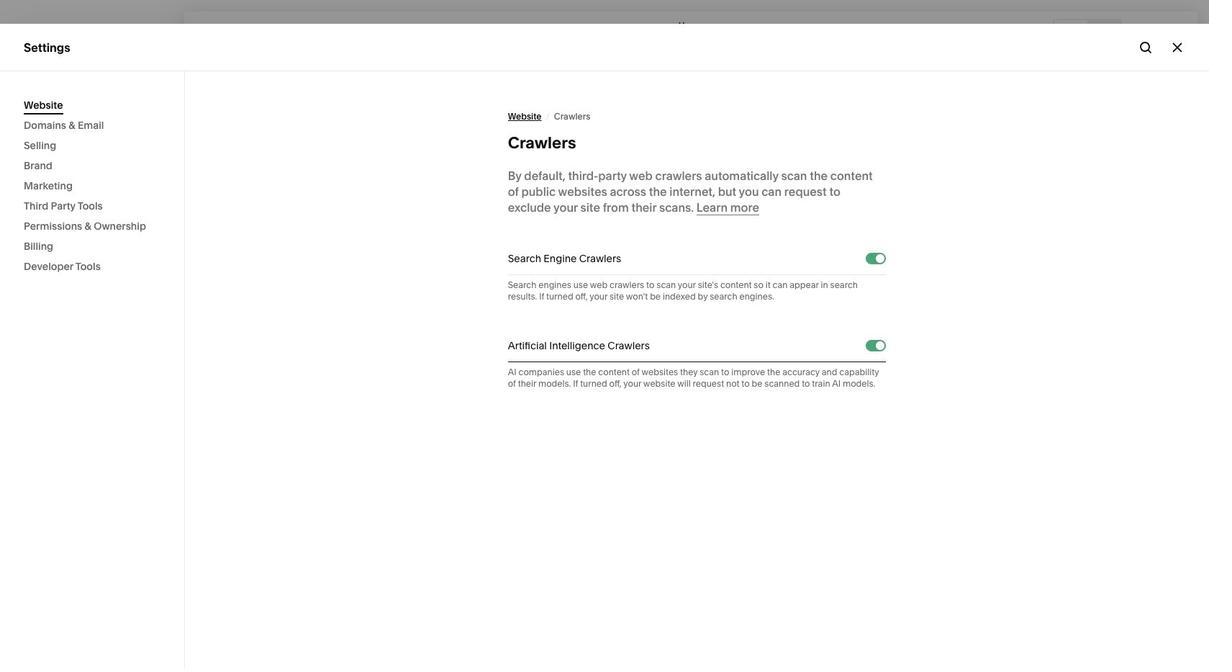Task type: locate. For each thing, give the bounding box(es) containing it.
desktop image
[[1064, 23, 1080, 39]]

search image
[[1139, 39, 1154, 55]]

style image
[[1136, 23, 1152, 39]]

tab list
[[1055, 20, 1121, 43]]

cross large image
[[1170, 39, 1186, 55]]

None checkbox
[[877, 254, 885, 263]]



Task type: vqa. For each thing, say whether or not it's contained in the screenshot.
Undo image
no



Task type: describe. For each thing, give the bounding box(es) containing it.
mobile image
[[1097, 23, 1113, 39]]

search image
[[144, 24, 160, 40]]

site preview image
[[1170, 23, 1185, 39]]

logo squarespace image
[[24, 24, 40, 40]]



